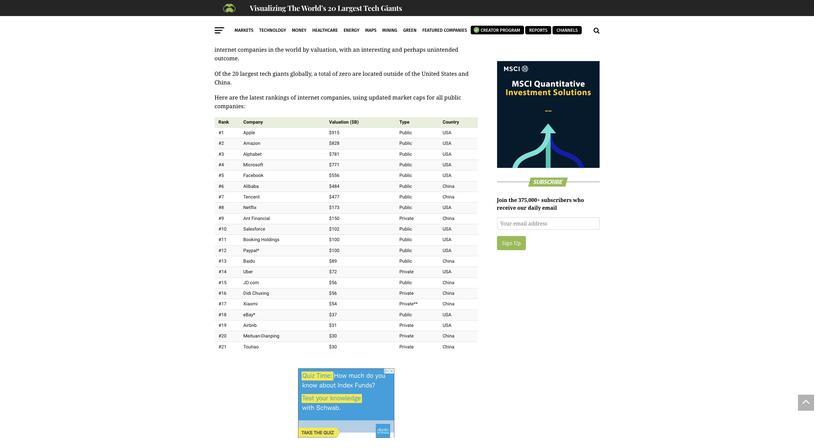 Task type: locate. For each thing, give the bounding box(es) containing it.
latest
[[250, 93, 264, 101]]

china for meituan-dianping
[[443, 333, 455, 339]]

1 horizontal spatial 20
[[328, 3, 336, 13]]

internet up outcome.
[[215, 46, 237, 53]]

1 vertical spatial $30
[[329, 344, 337, 350]]

3 usa from the top
[[443, 151, 452, 157]]

0 vertical spatial $30
[[329, 333, 337, 339]]

healthcare link
[[310, 22, 340, 39]]

8 china from the top
[[443, 333, 455, 339]]

2 $56 from the top
[[329, 291, 337, 296]]

of right outside
[[405, 70, 411, 77]]

china for baidu
[[443, 259, 455, 264]]

11 public from the top
[[400, 248, 413, 253]]

the up cannot on the top left of page
[[232, 0, 241, 4]]

channels
[[557, 28, 578, 33]]

20 inside of the 20 largest tech giants globally, a total of zero are located outside of the united states and china.
[[233, 70, 239, 77]]

didi
[[244, 291, 251, 296]]

ebay*
[[244, 312, 256, 317]]

and right states on the top right
[[459, 70, 469, 77]]

public for salesforce
[[400, 226, 413, 232]]

6 usa from the top
[[443, 205, 452, 210]]

for inside while the banking, pharma, energy, and retail industries also have geographic spread as well, the same cannot be said for the rapidly-growing tech industry.
[[271, 6, 279, 13]]

also
[[369, 0, 380, 4]]

$173
[[329, 205, 340, 210]]

Join the 375,000+ subscribers who receive our daily email email field
[[497, 217, 600, 230]]

are inside here are the latest rankings of internet companies, using updated market caps for all public companies:
[[229, 93, 238, 101]]

by
[[303, 46, 310, 53]]

creator program link
[[471, 26, 525, 34]]

growing
[[311, 6, 334, 13]]

4 public from the top
[[400, 162, 413, 168]]

0 horizontal spatial for
[[271, 6, 279, 13]]

1 vertical spatial and
[[392, 46, 403, 53]]

$100 down $102
[[329, 237, 340, 243]]

0 vertical spatial for
[[271, 6, 279, 13]]

tech left "giants"
[[260, 70, 271, 77]]

tech
[[364, 3, 380, 13], [265, 21, 283, 33]]

markets link
[[233, 22, 256, 39]]

money link
[[290, 22, 309, 39]]

8 usa from the top
[[443, 237, 452, 243]]

caps
[[414, 93, 426, 101]]

11 usa from the top
[[443, 312, 452, 317]]

market
[[393, 93, 412, 101]]

2 vertical spatial and
[[459, 70, 469, 77]]

top
[[468, 37, 477, 45]]

and inside while the banking, pharma, energy, and retail industries also have geographic spread as well, the same cannot be said for the rapidly-growing tech industry.
[[313, 0, 323, 4]]

china for jd.com
[[443, 280, 455, 285]]

1 vertical spatial internet
[[298, 93, 320, 101]]

program
[[500, 28, 521, 33]]

1 $100 from the top
[[329, 237, 340, 243]]

6 china from the top
[[443, 291, 455, 296]]

2 horizontal spatial and
[[459, 70, 469, 77]]

2 $30 from the top
[[329, 344, 337, 350]]

titans
[[285, 21, 310, 33]]

10 usa from the top
[[443, 269, 452, 275]]

internet down the globally,
[[298, 93, 320, 101]]

the inside join the 375,000+ subscribers who receive our daily email
[[509, 196, 518, 204]]

rankings
[[266, 93, 289, 101]]

0 vertical spatial tech
[[335, 6, 347, 13]]

are
[[353, 70, 362, 77], [229, 93, 238, 101]]

0 horizontal spatial the
[[215, 21, 230, 33]]

6 private from the top
[[400, 344, 414, 350]]

who
[[574, 196, 585, 204]]

7 usa from the top
[[443, 226, 452, 232]]

0 vertical spatial $56
[[329, 280, 337, 285]]

meituan-dianping
[[244, 333, 280, 339]]

for
[[271, 6, 279, 13], [427, 93, 435, 101]]

1 vertical spatial for
[[427, 93, 435, 101]]

$30 for toutiao
[[329, 344, 337, 350]]

usa for paypal*
[[443, 248, 452, 253]]

of inside here are the latest rankings of internet companies, using updated market caps for all public companies:
[[291, 93, 296, 101]]

$100 for paypal*
[[329, 248, 340, 253]]

subscribers
[[542, 196, 572, 204]]

china for toutiao
[[443, 344, 455, 350]]

usa for ebay*
[[443, 312, 452, 317]]

5 private from the top
[[400, 333, 414, 339]]

4 china from the top
[[443, 259, 455, 264]]

the down same
[[215, 21, 230, 33]]

0 vertical spatial internet
[[215, 46, 237, 53]]

1 vertical spatial tech
[[265, 21, 283, 33]]

private for meituan-dianping
[[400, 333, 414, 339]]

reports
[[530, 28, 548, 33]]

are right zero at the top of the page
[[353, 70, 362, 77]]

usa for alphabet
[[443, 151, 452, 157]]

companies
[[444, 28, 467, 33]]

#5
[[219, 173, 224, 178]]

1 horizontal spatial tech
[[335, 6, 347, 13]]

featured companies
[[423, 28, 467, 33]]

green check-mark icon image
[[474, 27, 480, 33]]

0 horizontal spatial tech
[[260, 70, 271, 77]]

$56 up $54
[[329, 291, 337, 296]]

1 $30 from the top
[[329, 333, 337, 339]]

0 vertical spatial the
[[288, 3, 300, 13]]

9 china from the top
[[443, 344, 455, 350]]

#13
[[219, 259, 227, 264]]

china for xiaomi
[[443, 301, 455, 307]]

0 vertical spatial tech
[[364, 3, 380, 13]]

usa for netflix
[[443, 205, 452, 210]]

7 china from the top
[[443, 301, 455, 307]]

1 vertical spatial 20
[[233, 70, 239, 77]]

2 usa from the top
[[443, 141, 452, 146]]

1 public from the top
[[400, 130, 413, 136]]

0 vertical spatial are
[[353, 70, 362, 77]]

2 china from the top
[[443, 194, 455, 200]]

public
[[400, 130, 413, 136], [400, 141, 413, 146], [400, 151, 413, 157], [400, 162, 413, 168], [400, 173, 413, 178], [400, 184, 413, 189], [400, 194, 413, 200], [400, 205, 413, 210], [400, 226, 413, 232], [400, 237, 413, 243], [400, 248, 413, 253], [400, 259, 413, 264], [400, 280, 413, 285], [400, 312, 413, 317]]

tencent
[[244, 194, 260, 200]]

5 china from the top
[[443, 280, 455, 285]]

#8
[[219, 205, 224, 210]]

9 public from the top
[[400, 226, 413, 232]]

largest
[[338, 3, 362, 13]]

globally,
[[291, 70, 313, 77]]

amazon
[[244, 141, 261, 146]]

are up companies:
[[229, 93, 238, 101]]

6 public from the top
[[400, 184, 413, 189]]

industry.
[[348, 6, 372, 13]]

internet
[[215, 46, 237, 53], [298, 93, 320, 101]]

the left the top
[[458, 37, 467, 45]]

and up growing at left top
[[313, 0, 323, 4]]

using
[[353, 93, 368, 101]]

for left 'all'
[[427, 93, 435, 101]]

usa for microsoft
[[443, 162, 452, 168]]

1 horizontal spatial are
[[353, 70, 362, 77]]

1 vertical spatial tech
[[260, 70, 271, 77]]

cannot
[[230, 6, 249, 13]]

report highlighted the top internet companies in the world by valuation, with an interesting and perhaps unintended outcome.
[[215, 37, 477, 62]]

the right well,
[[468, 0, 477, 4]]

4 usa from the top
[[443, 162, 452, 168]]

0 vertical spatial and
[[313, 0, 323, 4]]

2 public from the top
[[400, 141, 413, 146]]

0 horizontal spatial and
[[313, 0, 323, 4]]

public for tencent
[[400, 194, 413, 200]]

energy
[[344, 28, 360, 33]]

public for alibaba
[[400, 184, 413, 189]]

1 horizontal spatial internet
[[298, 93, 320, 101]]

0 horizontal spatial are
[[229, 93, 238, 101]]

private for airbnb
[[400, 323, 414, 328]]

alibaba
[[244, 184, 259, 189]]

$56 down $72
[[329, 280, 337, 285]]

$477
[[329, 194, 340, 200]]

#17
[[219, 301, 227, 307]]

1 vertical spatial the
[[215, 21, 230, 33]]

0 horizontal spatial internet
[[215, 46, 237, 53]]

report
[[408, 37, 425, 45]]

and left perhaps
[[392, 46, 403, 53]]

same
[[215, 6, 229, 13]]

booking holdings
[[244, 237, 280, 243]]

microsoft
[[244, 162, 263, 168]]

email
[[543, 204, 557, 211]]

financial
[[252, 216, 270, 221]]

1 horizontal spatial the
[[288, 3, 300, 13]]

tech down retail
[[335, 6, 347, 13]]

creator program
[[480, 28, 521, 33]]

3 china from the top
[[443, 216, 455, 221]]

5 usa from the top
[[443, 173, 452, 178]]

of right markets
[[255, 21, 263, 33]]

5 public from the top
[[400, 173, 413, 178]]

2 $100 from the top
[[329, 248, 340, 253]]

0 vertical spatial 20
[[328, 3, 336, 13]]

8 public from the top
[[400, 205, 413, 210]]

the up titans
[[288, 3, 300, 13]]

public for apple
[[400, 130, 413, 136]]

dianping
[[262, 333, 280, 339]]

featured
[[423, 28, 443, 33]]

the left latest
[[240, 93, 248, 101]]

and
[[313, 0, 323, 4], [392, 46, 403, 53], [459, 70, 469, 77]]

1 $56 from the top
[[329, 280, 337, 285]]

1 vertical spatial are
[[229, 93, 238, 101]]

12 usa from the top
[[443, 323, 452, 328]]

pharma,
[[267, 0, 290, 4]]

0 vertical spatial $100
[[329, 237, 340, 243]]

3 private from the top
[[400, 291, 414, 296]]

technology
[[259, 28, 286, 33]]

10 public from the top
[[400, 237, 413, 243]]

for down pharma,
[[271, 6, 279, 13]]

9 usa from the top
[[443, 248, 452, 253]]

tech
[[335, 6, 347, 13], [260, 70, 271, 77]]

perhaps
[[404, 46, 426, 53]]

#11
[[219, 237, 227, 243]]

1 usa from the top
[[443, 130, 452, 136]]

of right rankings
[[291, 93, 296, 101]]

usa for airbnb
[[443, 323, 452, 328]]

china for didi chuxing
[[443, 291, 455, 296]]

the left united at top
[[412, 70, 421, 77]]

$100 up $89
[[329, 248, 340, 253]]

the up receive
[[509, 196, 518, 204]]

usa for booking holdings
[[443, 237, 452, 243]]

$72
[[329, 269, 337, 275]]

public for microsoft
[[400, 162, 413, 168]]

$56
[[329, 280, 337, 285], [329, 291, 337, 296]]

as
[[447, 0, 452, 4]]

valuation ($b)
[[329, 119, 359, 125]]

the
[[232, 0, 241, 4], [468, 0, 477, 4], [280, 6, 289, 13], [458, 37, 467, 45], [275, 46, 284, 53], [222, 70, 231, 77], [412, 70, 421, 77], [240, 93, 248, 101], [509, 196, 518, 204]]

14 public from the top
[[400, 312, 413, 317]]

public for facebook
[[400, 173, 413, 178]]

a
[[314, 70, 318, 77]]

1 vertical spatial $56
[[329, 291, 337, 296]]

1 vertical spatial $100
[[329, 248, 340, 253]]

baidu
[[244, 259, 255, 264]]

while
[[215, 0, 231, 4]]

1 horizontal spatial for
[[427, 93, 435, 101]]

4 private from the top
[[400, 323, 414, 328]]

$100
[[329, 237, 340, 243], [329, 248, 340, 253]]

0 horizontal spatial 20
[[233, 70, 239, 77]]

country
[[443, 119, 460, 125]]

3 public from the top
[[400, 151, 413, 157]]

sign
[[502, 239, 513, 247]]

1 private from the top
[[400, 216, 414, 221]]

13 public from the top
[[400, 280, 413, 285]]

mining
[[383, 28, 398, 33]]

#18
[[219, 312, 227, 317]]

2 private from the top
[[400, 269, 414, 275]]

tech down visualizing
[[265, 21, 283, 33]]

our
[[518, 204, 527, 211]]

tech left have
[[364, 3, 380, 13]]

banking,
[[242, 0, 266, 4]]

12 public from the top
[[400, 259, 413, 264]]

#4
[[219, 162, 224, 168]]

7 public from the top
[[400, 194, 413, 200]]

1 china from the top
[[443, 184, 455, 189]]

mining link
[[380, 22, 400, 39]]

1 horizontal spatial and
[[392, 46, 403, 53]]



Task type: vqa. For each thing, say whether or not it's contained in the screenshot.


Task type: describe. For each thing, give the bounding box(es) containing it.
green
[[404, 28, 417, 33]]

world
[[286, 46, 302, 53]]

the clash of tech titans
[[215, 21, 310, 33]]

$56 for private
[[329, 291, 337, 296]]

$56 for public
[[329, 280, 337, 285]]

the right in
[[275, 46, 284, 53]]

alphabet
[[244, 151, 262, 157]]

china for tencent
[[443, 194, 455, 200]]

the down pharma,
[[280, 6, 289, 13]]

public for amazon
[[400, 141, 413, 146]]

outcome.
[[215, 54, 239, 62]]

of
[[215, 70, 221, 77]]

china.
[[215, 78, 232, 86]]

are inside of the 20 largest tech giants globally, a total of zero are located outside of the united states and china.
[[353, 70, 362, 77]]

toutiao
[[244, 344, 259, 350]]

of the 20 largest tech giants globally, a total of zero are located outside of the united states and china.
[[215, 70, 469, 86]]

well,
[[454, 0, 467, 4]]

healthcare
[[313, 28, 338, 33]]

$781
[[329, 151, 340, 157]]

#14
[[219, 269, 227, 275]]

ant financial
[[244, 216, 270, 221]]

1 horizontal spatial tech
[[364, 3, 380, 13]]

public for paypal*
[[400, 248, 413, 253]]

join
[[497, 196, 508, 204]]

companies:
[[215, 102, 245, 110]]

public for ebay*
[[400, 312, 413, 317]]

maps
[[366, 28, 377, 33]]

375,000+
[[519, 196, 541, 204]]

$771
[[329, 162, 340, 168]]

usa for uber
[[443, 269, 452, 275]]

$828
[[329, 141, 340, 146]]

for inside here are the latest rankings of internet companies, using updated market caps for all public companies:
[[427, 93, 435, 101]]

private**
[[400, 301, 418, 307]]

green link
[[401, 22, 419, 39]]

didi chuxing
[[244, 291, 269, 296]]

visual capitalist image
[[215, 3, 244, 13]]

booking
[[244, 237, 260, 243]]

$89
[[329, 259, 337, 264]]

the inside here are the latest rankings of internet companies, using updated market caps for all public companies:
[[240, 93, 248, 101]]

jd.com
[[244, 280, 259, 285]]

$100 for booking holdings
[[329, 237, 340, 243]]

xiaomi
[[244, 301, 258, 307]]

usa for salesforce
[[443, 226, 452, 232]]

channels link
[[553, 26, 582, 34]]

chuxing
[[253, 291, 269, 296]]

china for ant financial
[[443, 216, 455, 221]]

#20
[[219, 333, 227, 339]]

be
[[250, 6, 257, 13]]

public
[[445, 93, 462, 101]]

total
[[319, 70, 331, 77]]

join the 375,000+ subscribers who receive our daily email
[[497, 196, 585, 211]]

paypal*
[[244, 248, 259, 253]]

($b)
[[350, 119, 359, 125]]

largest
[[240, 70, 259, 77]]

private for uber
[[400, 269, 414, 275]]

while the banking, pharma, energy, and retail industries also have geographic spread as well, the same cannot be said for the rapidly-growing tech industry.
[[215, 0, 477, 13]]

maps link
[[363, 22, 379, 39]]

apple
[[244, 130, 255, 136]]

public for alphabet
[[400, 151, 413, 157]]

tech inside while the banking, pharma, energy, and retail industries also have geographic spread as well, the same cannot be said for the rapidly-growing tech industry.
[[335, 6, 347, 13]]

advertisement element
[[298, 368, 395, 438]]

giants
[[381, 3, 402, 13]]

china for alibaba
[[443, 184, 455, 189]]

private for didi chuxing
[[400, 291, 414, 296]]

spread
[[427, 0, 445, 4]]

#7
[[219, 194, 224, 200]]

all
[[437, 93, 443, 101]]

public for baidu
[[400, 259, 413, 264]]

highlighted
[[426, 37, 457, 45]]

company
[[244, 119, 263, 125]]

public for jd.com
[[400, 280, 413, 285]]

usa for facebook
[[443, 173, 452, 178]]

usa for amazon
[[443, 141, 452, 146]]

airbnb
[[244, 323, 257, 328]]

#9
[[219, 216, 224, 221]]

internet inside here are the latest rankings of internet companies, using updated market caps for all public companies:
[[298, 93, 320, 101]]

0 horizontal spatial tech
[[265, 21, 283, 33]]

#2
[[219, 141, 224, 146]]

rapidly-
[[290, 6, 311, 13]]

up
[[514, 239, 521, 247]]

tech inside of the 20 largest tech giants globally, a total of zero are located outside of the united states and china.
[[260, 70, 271, 77]]

unintended
[[427, 46, 459, 53]]

valuation
[[329, 119, 349, 125]]

usa for apple
[[443, 130, 452, 136]]

industries
[[340, 0, 367, 4]]

and inside of the 20 largest tech giants globally, a total of zero are located outside of the united states and china.
[[459, 70, 469, 77]]

subscribe
[[533, 178, 564, 185]]

outside
[[384, 70, 404, 77]]

with
[[340, 46, 352, 53]]

private for ant financial
[[400, 216, 414, 221]]

the right of
[[222, 70, 231, 77]]

of left zero at the top of the page
[[333, 70, 338, 77]]

$30 for meituan-dianping
[[329, 333, 337, 339]]

reports link
[[526, 26, 552, 34]]

states
[[442, 70, 457, 77]]

$150
[[329, 216, 340, 221]]

internet inside the report highlighted the top internet companies in the world by valuation, with an interesting and perhaps unintended outcome.
[[215, 46, 237, 53]]

and inside the report highlighted the top internet companies in the world by valuation, with an interesting and perhaps unintended outcome.
[[392, 46, 403, 53]]

receive
[[497, 204, 516, 211]]

private for toutiao
[[400, 344, 414, 350]]

energy link
[[342, 22, 362, 39]]

visualizing
[[250, 3, 286, 13]]

#19
[[219, 323, 227, 328]]

public for netflix
[[400, 205, 413, 210]]

msci direct indexing image
[[497, 61, 600, 168]]

an
[[353, 46, 360, 53]]

public for booking holdings
[[400, 237, 413, 243]]

visualizing the world's 20 largest tech giants
[[250, 3, 402, 13]]

clash
[[232, 21, 253, 33]]

money
[[292, 28, 307, 33]]

$31
[[329, 323, 337, 328]]

energy,
[[292, 0, 311, 4]]



